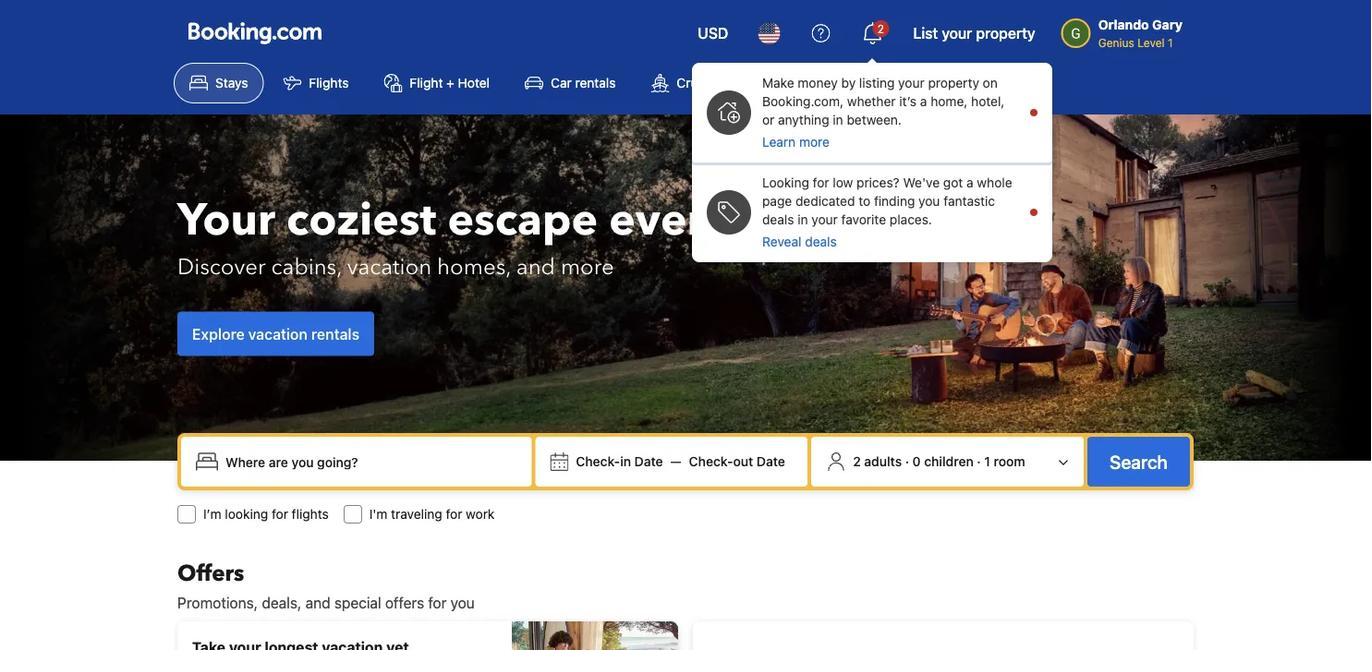 Task type: describe. For each thing, give the bounding box(es) containing it.
2 button
[[851, 11, 895, 55]]

attractions
[[783, 75, 848, 91]]

got
[[943, 175, 963, 190]]

hotel
[[458, 75, 490, 91]]

2 date from the left
[[757, 454, 785, 469]]

anything
[[778, 112, 829, 128]]

your inside make money by listing your property on booking.com, whether it's a home, hotel, or anything in between. learn more
[[898, 75, 925, 91]]

0 vertical spatial deals
[[762, 212, 794, 227]]

between.
[[847, 112, 902, 128]]

flights link
[[267, 63, 365, 104]]

low
[[833, 175, 853, 190]]

gary
[[1153, 17, 1183, 32]]

i'm traveling for work
[[369, 507, 495, 522]]

airport
[[909, 75, 951, 91]]

whether
[[847, 94, 896, 109]]

list
[[913, 24, 938, 42]]

explore vacation rentals
[[192, 325, 360, 343]]

2 vertical spatial in
[[620, 454, 631, 469]]

—
[[671, 454, 682, 469]]

and inside offers promotions, deals, and special offers for you
[[305, 595, 330, 612]]

we've
[[903, 175, 940, 190]]

property inside make money by listing your property on booking.com, whether it's a home, hotel, or anything in between. learn more
[[928, 75, 979, 91]]

promotions,
[[177, 595, 258, 612]]

favorite
[[842, 212, 886, 227]]

list your property
[[913, 24, 1036, 42]]

0 vertical spatial your
[[942, 24, 973, 42]]

genius
[[1099, 36, 1135, 49]]

taxis
[[954, 75, 982, 91]]

money
[[798, 75, 838, 91]]

escape
[[448, 190, 598, 250]]

to
[[859, 194, 871, 209]]

flights
[[292, 507, 329, 522]]

2 check- from the left
[[689, 454, 733, 469]]

1 inside orlando gary genius level 1
[[1168, 36, 1173, 49]]

0
[[913, 454, 921, 469]]

make money by listing your property on booking.com, whether it's a home, hotel, or anything in between. learn more
[[762, 75, 1005, 150]]

page
[[762, 194, 792, 209]]

cabins,
[[271, 252, 342, 283]]

orlando
[[1099, 17, 1149, 32]]

1 horizontal spatial rentals
[[575, 75, 616, 91]]

discover
[[177, 252, 266, 283]]

booking.com image
[[189, 22, 322, 44]]

prices?
[[857, 175, 900, 190]]

hotel,
[[971, 94, 1005, 109]]

homes,
[[437, 252, 511, 283]]

special
[[334, 595, 381, 612]]

flights
[[309, 75, 349, 91]]

out
[[733, 454, 753, 469]]

for inside offers promotions, deals, and special offers for you
[[428, 595, 447, 612]]

whole
[[977, 175, 1012, 190]]

0 horizontal spatial vacation
[[248, 325, 308, 343]]

i'm
[[203, 507, 221, 522]]

1 horizontal spatial deals
[[805, 234, 837, 250]]

your coziest escape ever discover cabins, vacation homes, and more
[[177, 190, 705, 283]]

reveal
[[762, 234, 802, 250]]

car rentals
[[551, 75, 616, 91]]

home,
[[931, 94, 968, 109]]

orlando gary genius level 1
[[1099, 17, 1183, 49]]

check-out date button
[[682, 445, 793, 479]]

flight + hotel
[[410, 75, 490, 91]]

usd button
[[687, 11, 740, 55]]

a inside looking for low prices? we've got a whole page dedicated to finding you fantastic deals in your favorite places. reveal deals
[[967, 175, 974, 190]]

finding
[[874, 194, 915, 209]]

0 horizontal spatial rentals
[[311, 325, 360, 343]]

car rentals link
[[509, 63, 632, 104]]

1 inside button
[[984, 454, 991, 469]]

check-in date — check-out date
[[576, 454, 785, 469]]

children
[[924, 454, 974, 469]]

learn
[[762, 134, 796, 150]]

more inside your coziest escape ever discover cabins, vacation homes, and more
[[561, 252, 614, 283]]

adults
[[864, 454, 902, 469]]

room
[[994, 454, 1026, 469]]

flight + hotel link
[[368, 63, 506, 104]]



Task type: vqa. For each thing, say whether or not it's contained in the screenshot.
vacation
yes



Task type: locate. For each thing, give the bounding box(es) containing it.
offers
[[177, 559, 244, 589]]

2 adults · 0 children · 1 room
[[853, 454, 1026, 469]]

0 horizontal spatial date
[[635, 454, 663, 469]]

your up it's
[[898, 75, 925, 91]]

2 inside button
[[853, 454, 861, 469]]

i'm
[[369, 507, 388, 522]]

1 vertical spatial 2
[[853, 454, 861, 469]]

your
[[177, 190, 275, 250]]

for up dedicated
[[813, 175, 829, 190]]

·
[[905, 454, 909, 469], [977, 454, 981, 469]]

· right the children
[[977, 454, 981, 469]]

check- left —
[[576, 454, 620, 469]]

in inside make money by listing your property on booking.com, whether it's a home, hotel, or anything in between. learn more
[[833, 112, 843, 128]]

offers
[[385, 595, 424, 612]]

more down anything
[[799, 134, 830, 150]]

0 horizontal spatial deals
[[762, 212, 794, 227]]

2 left list
[[878, 22, 884, 35]]

1 horizontal spatial date
[[757, 454, 785, 469]]

list your property link
[[902, 11, 1047, 55]]

take your longest vacation yet image
[[512, 622, 678, 651]]

you inside offers promotions, deals, and special offers for you
[[451, 595, 475, 612]]

dedicated
[[796, 194, 855, 209]]

2 for 2 adults · 0 children · 1 room
[[853, 454, 861, 469]]

flight
[[410, 75, 443, 91]]

a inside make money by listing your property on booking.com, whether it's a home, hotel, or anything in between. learn more
[[920, 94, 927, 109]]

rentals
[[575, 75, 616, 91], [311, 325, 360, 343]]

on
[[983, 75, 998, 91]]

for
[[813, 175, 829, 190], [272, 507, 288, 522], [446, 507, 462, 522], [428, 595, 447, 612]]

your account menu orlando gary genius level 1 element
[[1062, 8, 1190, 51]]

airport taxis
[[909, 75, 982, 91]]

1 vertical spatial rentals
[[311, 325, 360, 343]]

vacation
[[347, 252, 432, 283], [248, 325, 308, 343]]

1 vertical spatial your
[[898, 75, 925, 91]]

1 horizontal spatial 1
[[1168, 36, 1173, 49]]

booking.com,
[[762, 94, 844, 109]]

in inside looking for low prices? we've got a whole page dedicated to finding you fantastic deals in your favorite places. reveal deals
[[798, 212, 808, 227]]

places.
[[890, 212, 932, 227]]

2 horizontal spatial in
[[833, 112, 843, 128]]

1 vertical spatial deals
[[805, 234, 837, 250]]

a
[[920, 94, 927, 109], [967, 175, 974, 190]]

+
[[447, 75, 455, 91]]

and right deals,
[[305, 595, 330, 612]]

cruises link
[[635, 63, 737, 104]]

2 for 2
[[878, 22, 884, 35]]

1 horizontal spatial your
[[898, 75, 925, 91]]

1
[[1168, 36, 1173, 49], [984, 454, 991, 469]]

deals,
[[262, 595, 302, 612]]

stays link
[[174, 63, 264, 104]]

1 horizontal spatial in
[[798, 212, 808, 227]]

explore
[[192, 325, 245, 343]]

1 vertical spatial 1
[[984, 454, 991, 469]]

ever
[[609, 190, 705, 250]]

level
[[1138, 36, 1165, 49]]

1 vertical spatial vacation
[[248, 325, 308, 343]]

stays
[[215, 75, 248, 91]]

your inside looking for low prices? we've got a whole page dedicated to finding you fantastic deals in your favorite places. reveal deals
[[812, 212, 838, 227]]

attractions link
[[741, 63, 864, 104]]

and inside your coziest escape ever discover cabins, vacation homes, and more
[[516, 252, 555, 283]]

vacation inside your coziest escape ever discover cabins, vacation homes, and more
[[347, 252, 432, 283]]

1 horizontal spatial check-
[[689, 454, 733, 469]]

2 horizontal spatial your
[[942, 24, 973, 42]]

2 adults · 0 children · 1 room button
[[819, 445, 1077, 480]]

more inside make money by listing your property on booking.com, whether it's a home, hotel, or anything in between. learn more
[[799, 134, 830, 150]]

1 vertical spatial you
[[451, 595, 475, 612]]

your down dedicated
[[812, 212, 838, 227]]

in for between.
[[833, 112, 843, 128]]

it's
[[899, 94, 917, 109]]

for inside looking for low prices? we've got a whole page dedicated to finding you fantastic deals in your favorite places. reveal deals
[[813, 175, 829, 190]]

traveling
[[391, 507, 442, 522]]

for left work
[[446, 507, 462, 522]]

0 vertical spatial vacation
[[347, 252, 432, 283]]

work
[[466, 507, 495, 522]]

date
[[635, 454, 663, 469], [757, 454, 785, 469]]

1 vertical spatial and
[[305, 595, 330, 612]]

2 · from the left
[[977, 454, 981, 469]]

1 horizontal spatial you
[[919, 194, 940, 209]]

airport taxis link
[[868, 63, 998, 104]]

property
[[976, 24, 1036, 42], [928, 75, 979, 91]]

0 vertical spatial more
[[799, 134, 830, 150]]

0 vertical spatial rentals
[[575, 75, 616, 91]]

check- right —
[[689, 454, 733, 469]]

1 date from the left
[[635, 454, 663, 469]]

i'm looking for flights
[[203, 507, 329, 522]]

in right anything
[[833, 112, 843, 128]]

make
[[762, 75, 794, 91]]

1 check- from the left
[[576, 454, 620, 469]]

1 horizontal spatial more
[[799, 134, 830, 150]]

0 horizontal spatial you
[[451, 595, 475, 612]]

0 horizontal spatial check-
[[576, 454, 620, 469]]

fantastic
[[944, 194, 995, 209]]

0 horizontal spatial more
[[561, 252, 614, 283]]

deals
[[762, 212, 794, 227], [805, 234, 837, 250]]

coziest
[[287, 190, 437, 250]]

2 vertical spatial your
[[812, 212, 838, 227]]

vacation down coziest at the top left
[[347, 252, 432, 283]]

1 · from the left
[[905, 454, 909, 469]]

your
[[942, 24, 973, 42], [898, 75, 925, 91], [812, 212, 838, 227]]

1 horizontal spatial a
[[967, 175, 974, 190]]

you
[[919, 194, 940, 209], [451, 595, 475, 612]]

vacation right 'explore'
[[248, 325, 308, 343]]

more
[[799, 134, 830, 150], [561, 252, 614, 283]]

0 vertical spatial 2
[[878, 22, 884, 35]]

you down the 'we've'
[[919, 194, 940, 209]]

offers promotions, deals, and special offers for you
[[177, 559, 475, 612]]

1 vertical spatial a
[[967, 175, 974, 190]]

rentals down cabins,
[[311, 325, 360, 343]]

looking
[[225, 507, 268, 522]]

by
[[841, 75, 856, 91]]

date right out
[[757, 454, 785, 469]]

usd
[[698, 24, 729, 42]]

0 vertical spatial property
[[976, 24, 1036, 42]]

1 horizontal spatial 2
[[878, 22, 884, 35]]

in left —
[[620, 454, 631, 469]]

check-
[[576, 454, 620, 469], [689, 454, 733, 469]]

1 horizontal spatial and
[[516, 252, 555, 283]]

your right list
[[942, 24, 973, 42]]

you right offers
[[451, 595, 475, 612]]

and down escape
[[516, 252, 555, 283]]

rentals right 'car'
[[575, 75, 616, 91]]

0 vertical spatial and
[[516, 252, 555, 283]]

0 horizontal spatial in
[[620, 454, 631, 469]]

1 left room
[[984, 454, 991, 469]]

0 horizontal spatial 2
[[853, 454, 861, 469]]

in down dedicated
[[798, 212, 808, 227]]

in for your
[[798, 212, 808, 227]]

search button
[[1088, 437, 1190, 487]]

2 left adults
[[853, 454, 861, 469]]

date left —
[[635, 454, 663, 469]]

0 vertical spatial 1
[[1168, 36, 1173, 49]]

more down escape
[[561, 252, 614, 283]]

cruises
[[677, 75, 722, 91]]

deals down page
[[762, 212, 794, 227]]

Where are you going? field
[[218, 445, 524, 479]]

for left flights
[[272, 507, 288, 522]]

0 horizontal spatial your
[[812, 212, 838, 227]]

1 vertical spatial in
[[798, 212, 808, 227]]

search
[[1110, 451, 1168, 473]]

1 down gary
[[1168, 36, 1173, 49]]

a right it's
[[920, 94, 927, 109]]

0 horizontal spatial 1
[[984, 454, 991, 469]]

2 inside dropdown button
[[878, 22, 884, 35]]

listing
[[859, 75, 895, 91]]

0 vertical spatial you
[[919, 194, 940, 209]]

car
[[551, 75, 572, 91]]

0 horizontal spatial a
[[920, 94, 927, 109]]

check-in date button
[[569, 445, 671, 479]]

1 horizontal spatial ·
[[977, 454, 981, 469]]

0 vertical spatial a
[[920, 94, 927, 109]]

0 horizontal spatial ·
[[905, 454, 909, 469]]

0 vertical spatial in
[[833, 112, 843, 128]]

1 vertical spatial property
[[928, 75, 979, 91]]

1 vertical spatial more
[[561, 252, 614, 283]]

in
[[833, 112, 843, 128], [798, 212, 808, 227], [620, 454, 631, 469]]

property up on
[[976, 24, 1036, 42]]

1 horizontal spatial vacation
[[347, 252, 432, 283]]

looking for low prices? we've got a whole page dedicated to finding you fantastic deals in your favorite places. reveal deals
[[762, 175, 1012, 250]]

· left 0
[[905, 454, 909, 469]]

you inside looking for low prices? we've got a whole page dedicated to finding you fantastic deals in your favorite places. reveal deals
[[919, 194, 940, 209]]

deals right reveal
[[805, 234, 837, 250]]

for right offers
[[428, 595, 447, 612]]

looking
[[762, 175, 809, 190]]

or
[[762, 112, 775, 128]]

a right got
[[967, 175, 974, 190]]

property up 'home,'
[[928, 75, 979, 91]]

explore vacation rentals link
[[177, 312, 374, 356]]

0 horizontal spatial and
[[305, 595, 330, 612]]



